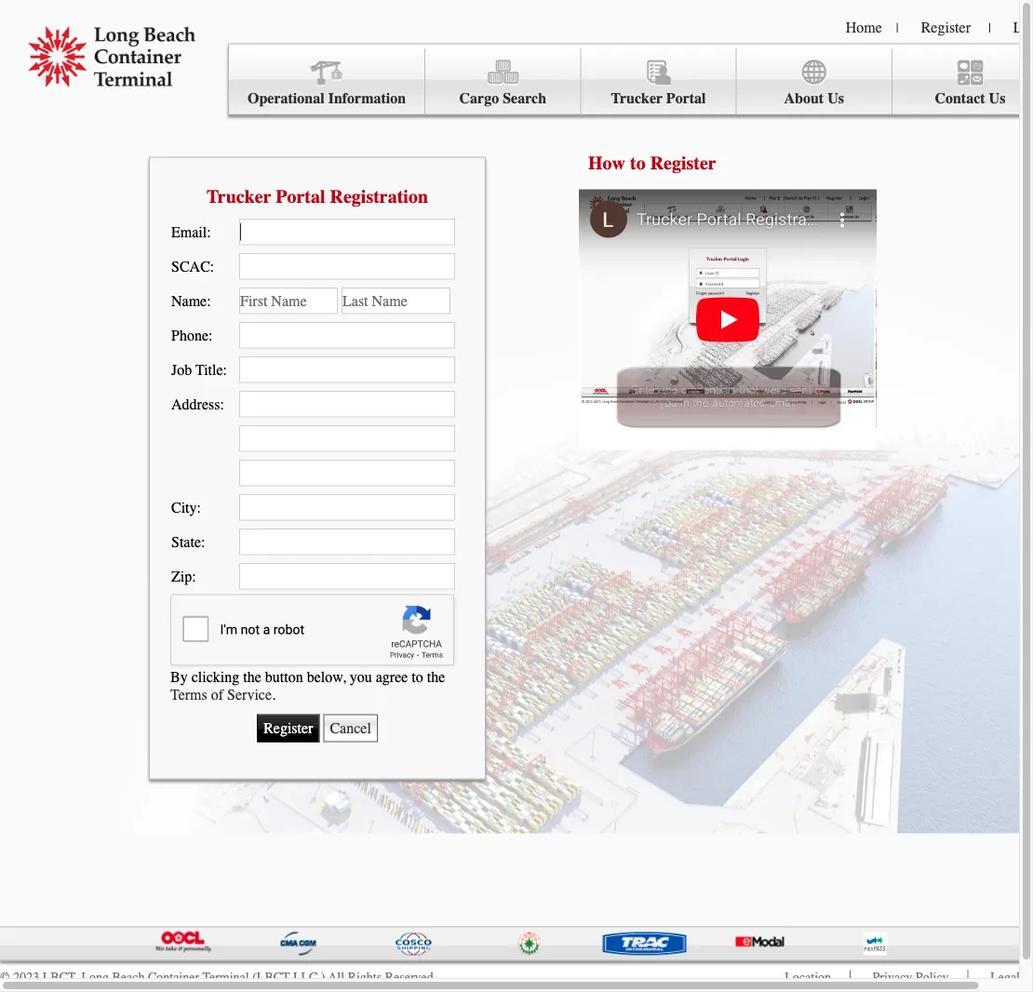 Task type: vqa. For each thing, say whether or not it's contained in the screenshot.
"reserved."
yes



Task type: describe. For each thing, give the bounding box(es) containing it.
service
[[227, 686, 272, 703]]

log
[[1014, 19, 1033, 36]]

privacy policy link
[[873, 971, 949, 985]]

about us
[[784, 90, 844, 107]]

log link
[[1014, 19, 1033, 36]]

Address text field
[[239, 391, 455, 417]]

rights
[[348, 971, 382, 985]]

agree
[[376, 669, 408, 686]]

1 vertical spatial register
[[650, 152, 717, 174]]

state
[[171, 533, 201, 550]]

: for state :
[[201, 533, 205, 550]]

home link
[[846, 19, 882, 36]]

search
[[503, 90, 546, 107]]

information
[[328, 90, 406, 107]]

Zip text field
[[239, 563, 455, 590]]

privacy
[[873, 971, 913, 985]]

Email text field
[[239, 219, 455, 245]]

trucker portal link
[[581, 49, 737, 115]]

job
[[171, 361, 192, 378]]

title
[[196, 361, 223, 378]]

City text field
[[239, 494, 455, 521]]

lbct,
[[42, 971, 78, 985]]

legal
[[991, 971, 1020, 985]]

cancel button
[[323, 714, 378, 742]]

below,
[[307, 669, 346, 686]]

cargo
[[459, 90, 499, 107]]

long
[[81, 971, 109, 985]]

registration
[[330, 186, 428, 207]]

container
[[148, 971, 199, 985]]

about us link
[[737, 49, 893, 115]]

name :
[[171, 292, 211, 309]]

email
[[171, 223, 207, 240]]

name
[[171, 292, 207, 309]]

scac :
[[171, 258, 214, 275]]

© 2023 lbct, long beach container terminal (lbct llc.) all rights reserved.
[[0, 971, 437, 985]]

: for address :
[[220, 395, 224, 413]]

phone :
[[171, 327, 213, 344]]

zip :
[[171, 568, 196, 585]]

about
[[784, 90, 824, 107]]

job title :
[[171, 361, 227, 378]]

state :
[[171, 533, 205, 550]]

2023
[[13, 971, 39, 985]]

by clicking the button below, you agree to the terms of service .
[[170, 669, 445, 703]]

us for about us
[[828, 90, 844, 107]]

phone
[[171, 327, 209, 344]]

Job Title text field
[[239, 356, 455, 383]]

: for city :
[[197, 499, 201, 516]]

city :
[[171, 499, 201, 516]]

zip
[[171, 568, 192, 585]]

cargo search link
[[426, 49, 581, 115]]

Phone text field
[[239, 322, 455, 348]]

: right job on the left of page
[[223, 361, 227, 378]]

beach
[[112, 971, 145, 985]]

portal for trucker portal
[[666, 90, 706, 107]]

: for name :
[[207, 292, 211, 309]]

: for zip :
[[192, 568, 196, 585]]

: for email :
[[207, 223, 211, 240]]



Task type: locate. For each thing, give the bounding box(es) containing it.
2 us from the left
[[989, 90, 1006, 107]]

terminal
[[202, 971, 249, 985]]

legal link
[[991, 971, 1020, 985]]

how
[[588, 152, 626, 174]]

:
[[207, 223, 211, 240], [210, 258, 214, 275], [207, 292, 211, 309], [209, 327, 213, 344], [223, 361, 227, 378], [220, 395, 224, 413], [197, 499, 201, 516], [201, 533, 205, 550], [192, 568, 196, 585]]

: for phone :
[[209, 327, 213, 344]]

llc.)
[[293, 971, 325, 985]]

us right about
[[828, 90, 844, 107]]

: up scac :
[[207, 223, 211, 240]]

0 vertical spatial trucker
[[611, 90, 663, 107]]

| left log link
[[989, 20, 991, 35]]

scac
[[171, 258, 210, 275]]

0 horizontal spatial register
[[650, 152, 717, 174]]

portal for trucker portal registration
[[276, 186, 325, 207]]

1 horizontal spatial portal
[[666, 90, 706, 107]]

how to register
[[588, 152, 717, 174]]

None text field
[[239, 425, 455, 452]]

location
[[785, 971, 831, 985]]

: down scac :
[[207, 292, 211, 309]]

1 horizontal spatial the
[[427, 669, 445, 686]]

: down city :
[[201, 533, 205, 550]]

all
[[328, 971, 345, 985]]

register
[[921, 19, 971, 36], [650, 152, 717, 174]]

you
[[350, 669, 372, 686]]

operational information
[[248, 90, 406, 107]]

us
[[828, 90, 844, 107], [989, 90, 1006, 107]]

1 vertical spatial to
[[412, 669, 423, 686]]

email :
[[171, 223, 211, 240]]

(lbct
[[252, 971, 290, 985]]

: for scac :
[[210, 258, 214, 275]]

trucker up how to register
[[611, 90, 663, 107]]

.
[[272, 686, 276, 703]]

0 horizontal spatial to
[[412, 669, 423, 686]]

contact
[[935, 90, 985, 107]]

to right how
[[630, 152, 646, 174]]

us right the contact
[[989, 90, 1006, 107]]

1 horizontal spatial trucker
[[611, 90, 663, 107]]

of
[[211, 686, 224, 703]]

Last Name text field
[[342, 287, 451, 314]]

contact us
[[935, 90, 1006, 107]]

: up title
[[209, 327, 213, 344]]

1 the from the left
[[243, 669, 261, 686]]

register down trucker portal
[[650, 152, 717, 174]]

home
[[846, 19, 882, 36]]

city
[[171, 499, 197, 516]]

1 horizontal spatial |
[[989, 20, 991, 35]]

: down email :
[[210, 258, 214, 275]]

©
[[0, 971, 10, 985]]

us for contact us
[[989, 90, 1006, 107]]

register up contact us link
[[921, 19, 971, 36]]

terms
[[170, 686, 207, 703]]

cargo search
[[459, 90, 546, 107]]

menu bar containing operational information
[[228, 43, 1033, 115]]

cancel
[[330, 720, 371, 737]]

by
[[170, 669, 188, 686]]

trucker for trucker portal
[[611, 90, 663, 107]]

0 horizontal spatial |
[[896, 20, 899, 35]]

Name text field
[[239, 287, 338, 314]]

contact us link
[[893, 49, 1033, 115]]

1 horizontal spatial register
[[921, 19, 971, 36]]

State text field
[[239, 529, 455, 555]]

to inside by clicking the button below, you agree to the terms of service .
[[412, 669, 423, 686]]

0 horizontal spatial us
[[828, 90, 844, 107]]

None text field
[[239, 460, 455, 486]]

trucker portal registration
[[207, 186, 428, 207]]

: down title
[[220, 395, 224, 413]]

address
[[171, 395, 220, 413]]

trucker for trucker portal registration
[[207, 186, 271, 207]]

portal
[[666, 90, 706, 107], [276, 186, 325, 207]]

operational information link
[[229, 49, 426, 115]]

register link
[[921, 19, 971, 36]]

to
[[630, 152, 646, 174], [412, 669, 423, 686]]

1 vertical spatial trucker
[[207, 186, 271, 207]]

: down 'state :'
[[192, 568, 196, 585]]

policy
[[916, 971, 949, 985]]

address :
[[171, 395, 224, 413]]

1 | from the left
[[896, 20, 899, 35]]

trucker
[[611, 90, 663, 107], [207, 186, 271, 207]]

0 horizontal spatial the
[[243, 669, 261, 686]]

trucker up email :
[[207, 186, 271, 207]]

0 horizontal spatial portal
[[276, 186, 325, 207]]

0 horizontal spatial trucker
[[207, 186, 271, 207]]

SCAC text field
[[239, 253, 455, 280]]

1 us from the left
[[828, 90, 844, 107]]

terms of service link
[[170, 686, 272, 703]]

2 | from the left
[[989, 20, 991, 35]]

menu bar
[[228, 43, 1033, 115]]

the left .
[[243, 669, 261, 686]]

clicking
[[191, 669, 239, 686]]

0 vertical spatial to
[[630, 152, 646, 174]]

2 the from the left
[[427, 669, 445, 686]]

operational
[[248, 90, 325, 107]]

0 vertical spatial portal
[[666, 90, 706, 107]]

None submit
[[257, 714, 320, 742]]

| right home link
[[896, 20, 899, 35]]

the
[[243, 669, 261, 686], [427, 669, 445, 686]]

portal up how to register
[[666, 90, 706, 107]]

: up 'state :'
[[197, 499, 201, 516]]

to right agree
[[412, 669, 423, 686]]

1 horizontal spatial us
[[989, 90, 1006, 107]]

1 horizontal spatial to
[[630, 152, 646, 174]]

|
[[896, 20, 899, 35], [989, 20, 991, 35]]

reserved.
[[385, 971, 437, 985]]

location link
[[785, 971, 831, 985]]

button
[[265, 669, 303, 686]]

privacy policy
[[873, 971, 949, 985]]

1 vertical spatial portal
[[276, 186, 325, 207]]

trucker portal
[[611, 90, 706, 107]]

portal up email text field
[[276, 186, 325, 207]]

the right agree
[[427, 669, 445, 686]]

0 vertical spatial register
[[921, 19, 971, 36]]



